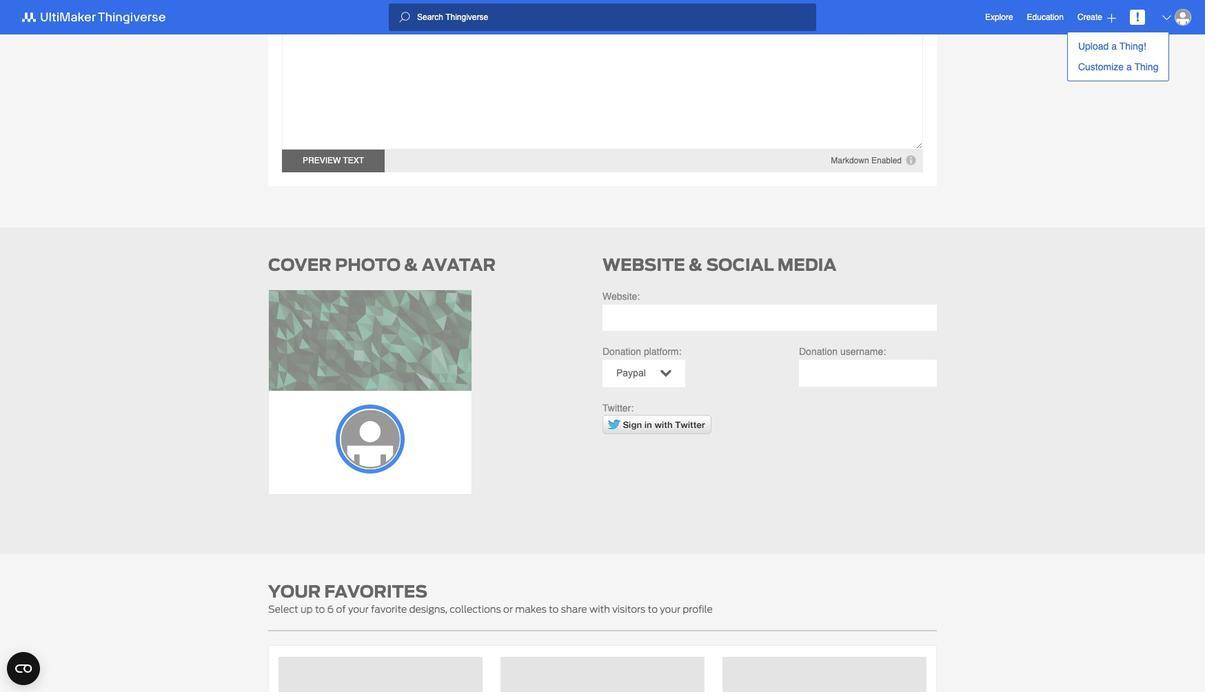 Task type: vqa. For each thing, say whether or not it's contained in the screenshot.
Flexi Leaf Dragon(Print-in-place)
no



Task type: describe. For each thing, give the bounding box(es) containing it.
education
[[1028, 12, 1064, 22]]

thing!
[[1120, 40, 1147, 51]]

education link
[[1028, 10, 1064, 24]]

your favorites select up to 6 of your favorite designs, collections or makes to share with visitors to your profile
[[268, 580, 713, 615]]

2 your from the left
[[660, 604, 681, 615]]

explore
[[986, 12, 1014, 22]]

cover photo & avatar
[[268, 253, 496, 277]]

markdown
[[831, 156, 870, 165]]

your
[[268, 580, 321, 604]]

upload a thing!
[[1079, 40, 1147, 51]]

sign in with twitter image
[[603, 415, 712, 435]]

favorite
[[371, 604, 407, 615]]

open widget image
[[7, 653, 40, 686]]

anna_m94 image
[[340, 409, 401, 469]]

upload
[[1079, 40, 1110, 51]]

customize
[[1079, 61, 1125, 72]]

markdown enabled
[[831, 156, 902, 165]]

makerbot logo image
[[14, 9, 182, 26]]

collections
[[450, 604, 501, 615]]

preview
[[303, 156, 341, 165]]

customize a thing link
[[1069, 56, 1170, 77]]

website & social media
[[603, 253, 837, 277]]

preview text button
[[282, 149, 385, 172]]

a for thing!
[[1112, 40, 1118, 51]]

search control image
[[399, 12, 410, 23]]

2 to from the left
[[549, 604, 559, 615]]

a for thing
[[1127, 61, 1133, 72]]

of
[[336, 604, 346, 615]]

designs,
[[409, 604, 448, 615]]

visitors
[[613, 604, 646, 615]]

1 & from the left
[[404, 253, 419, 277]]

donation platform:
[[603, 346, 682, 357]]

customize a thing
[[1079, 61, 1159, 72]]

cover
[[268, 253, 332, 277]]

photo
[[335, 253, 401, 277]]



Task type: locate. For each thing, give the bounding box(es) containing it.
a
[[1112, 40, 1118, 51], [1127, 61, 1133, 72]]

a inside upload a thing! 'link'
[[1112, 40, 1118, 51]]

3 to from the left
[[648, 604, 658, 615]]

enabled
[[872, 156, 902, 165]]

2 & from the left
[[689, 253, 703, 277]]

media
[[778, 253, 837, 277]]

profile
[[683, 604, 713, 615]]

2 horizontal spatial to
[[648, 604, 658, 615]]

a left thing!
[[1112, 40, 1118, 51]]

or
[[504, 604, 513, 615]]

1 your from the left
[[348, 604, 369, 615]]

!
[[1136, 10, 1140, 24]]

& left the social
[[689, 253, 703, 277]]

to left 6
[[315, 604, 325, 615]]

makes
[[515, 604, 547, 615]]

donation for donation username:
[[800, 346, 838, 357]]

a inside customize a thing link
[[1127, 61, 1133, 72]]

avatar image
[[1176, 9, 1192, 26]]

1 horizontal spatial &
[[689, 253, 703, 277]]

1 to from the left
[[315, 604, 325, 615]]

platform:
[[644, 346, 682, 357]]

donation left username:
[[800, 346, 838, 357]]

&
[[404, 253, 419, 277], [689, 253, 703, 277]]

favorites
[[325, 580, 428, 604]]

to left share
[[549, 604, 559, 615]]

donation left platform:
[[603, 346, 642, 357]]

a left thing
[[1127, 61, 1133, 72]]

0 vertical spatial a
[[1112, 40, 1118, 51]]

1 horizontal spatial a
[[1127, 61, 1133, 72]]

0 horizontal spatial &
[[404, 253, 419, 277]]

text
[[343, 156, 364, 165]]

share
[[561, 604, 587, 615]]

! link
[[1131, 10, 1146, 25]]

your right of
[[348, 604, 369, 615]]

thing
[[1135, 61, 1159, 72]]

6
[[327, 604, 334, 615]]

avatar
[[422, 253, 496, 277]]

with
[[590, 604, 610, 615]]

select
[[268, 604, 298, 615]]

donation for donation platform:
[[603, 346, 642, 357]]

your
[[348, 604, 369, 615], [660, 604, 681, 615]]

upload a thing! link
[[1069, 36, 1170, 56]]

to right visitors
[[648, 604, 658, 615]]

up
[[301, 604, 313, 615]]

twitter:
[[603, 403, 634, 414]]

to
[[315, 604, 325, 615], [549, 604, 559, 615], [648, 604, 658, 615]]

your left profile
[[660, 604, 681, 615]]

0 horizontal spatial to
[[315, 604, 325, 615]]

1 horizontal spatial donation
[[800, 346, 838, 357]]

website:
[[603, 291, 640, 302]]

1 horizontal spatial your
[[660, 604, 681, 615]]

1 vertical spatial a
[[1127, 61, 1133, 72]]

0 horizontal spatial donation
[[603, 346, 642, 357]]

plusicon image
[[1108, 13, 1117, 22]]

1 horizontal spatial to
[[549, 604, 559, 615]]

& right photo in the left of the page
[[404, 253, 419, 277]]

2 donation from the left
[[800, 346, 838, 357]]

0 horizontal spatial your
[[348, 604, 369, 615]]

social
[[707, 253, 774, 277]]

1 donation from the left
[[603, 346, 642, 357]]

donation
[[603, 346, 642, 357], [800, 346, 838, 357]]

0 horizontal spatial a
[[1112, 40, 1118, 51]]

explore button
[[986, 6, 1014, 29]]

username:
[[841, 346, 887, 357]]

website
[[603, 253, 686, 277]]

preview text
[[303, 156, 364, 165]]

None text field
[[282, 11, 924, 149], [603, 305, 938, 331], [800, 360, 938, 387], [282, 11, 924, 149], [603, 305, 938, 331], [800, 360, 938, 387]]

create
[[1078, 12, 1103, 22]]

create button
[[1078, 6, 1117, 29]]

Search Thingiverse text field
[[410, 12, 817, 23]]

donation username:
[[800, 346, 887, 357]]



